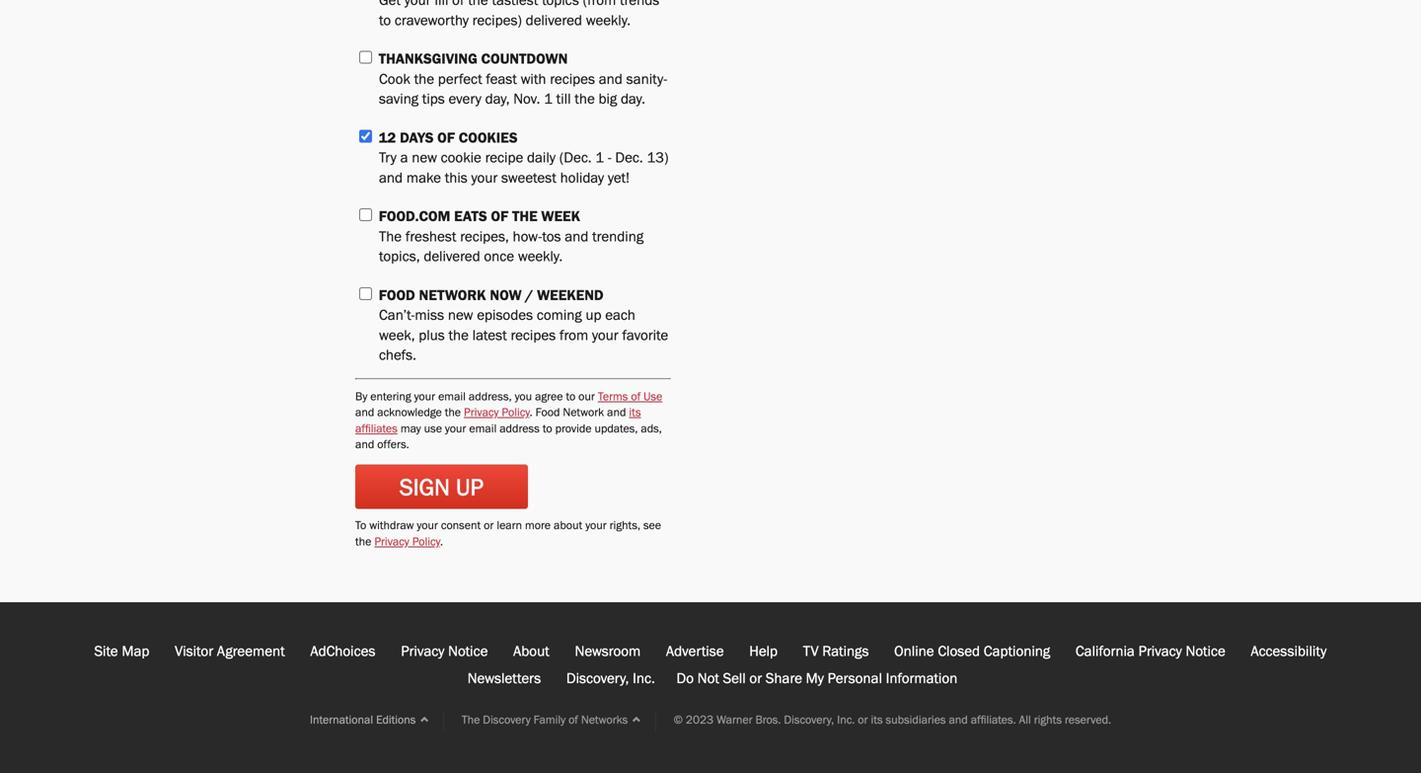 Task type: locate. For each thing, give the bounding box(es) containing it.
your up acknowledge at bottom
[[414, 392, 436, 404]]

its left subsidiaries
[[871, 716, 883, 728]]

the up the topics,
[[379, 231, 402, 246]]

0 vertical spatial weekly.
[[586, 15, 631, 30]]

1 vertical spatial or
[[750, 673, 762, 688]]

1 vertical spatial to
[[566, 392, 576, 404]]

updates,
[[595, 424, 638, 436]]

tos
[[542, 231, 561, 246]]

0 vertical spatial policy
[[502, 408, 530, 420]]

inc. left do
[[633, 673, 655, 688]]

0 vertical spatial the
[[379, 231, 402, 246]]

0 horizontal spatial 1
[[544, 94, 553, 109]]

your inside by entering your email address, you agree to our terms of use and acknowledge the privacy policy .                           food network                                                                               and
[[414, 392, 436, 404]]

email inside by entering your email address, you agree to our terms of use and acknowledge the privacy policy .                           food network                                                                               and
[[438, 392, 466, 404]]

food up can't-
[[379, 290, 415, 305]]

freshest
[[406, 231, 457, 246]]

1 horizontal spatial 1
[[596, 153, 604, 168]]

new
[[412, 153, 437, 168], [448, 310, 473, 325]]

the down to
[[355, 538, 372, 549]]

affiliates
[[355, 424, 398, 436]]

and up the big
[[599, 74, 623, 89]]

notice left the accessibility link
[[1186, 646, 1226, 661]]

delivered down topics
[[526, 15, 583, 30]]

0 horizontal spatial or
[[484, 522, 494, 533]]

1 horizontal spatial policy
[[502, 408, 530, 420]]

0 vertical spatial its
[[629, 408, 641, 420]]

email inside may use your email address to provide updates, ads, and offers.
[[469, 424, 497, 436]]

1 vertical spatial new
[[448, 310, 473, 325]]

email for address
[[469, 424, 497, 436]]

recipes up till
[[550, 74, 595, 89]]

None checkbox
[[359, 209, 372, 221]]

to down get
[[379, 15, 391, 30]]

networks
[[581, 716, 628, 728]]

1 vertical spatial .
[[440, 538, 443, 549]]

use
[[424, 424, 442, 436]]

recipes inside cook the perfect feast with recipes and sanity- saving tips every day, nov. 1 till the big day.
[[550, 74, 595, 89]]

your up craveworthy
[[405, 0, 431, 10]]

your up privacy policy .
[[417, 522, 438, 533]]

see
[[644, 522, 662, 533]]

0 horizontal spatial notice
[[448, 646, 488, 661]]

new for episodes
[[448, 310, 473, 325]]

your down recipe
[[471, 173, 498, 188]]

newsroom
[[575, 646, 641, 661]]

rights,
[[610, 522, 641, 533]]

or left the learn
[[484, 522, 494, 533]]

your inside may use your email address to provide updates, ads, and offers.
[[445, 424, 466, 436]]

0 horizontal spatial privacy policy link
[[375, 538, 440, 549]]

trends
[[620, 0, 660, 10]]

your inside 'get your fill of the tastiest topics (from trends to craveworthy recipes) delivered weekly.'
[[405, 0, 431, 10]]

1 horizontal spatial notice
[[1186, 646, 1226, 661]]

plus
[[419, 330, 445, 345]]

try
[[379, 153, 397, 168]]

1 horizontal spatial email
[[469, 424, 497, 436]]

to left provide
[[543, 424, 553, 436]]

1 horizontal spatial to
[[543, 424, 553, 436]]

0 vertical spatial or
[[484, 522, 494, 533]]

1 horizontal spatial .
[[530, 408, 533, 420]]

share
[[766, 673, 803, 688]]

recipes)
[[473, 15, 522, 30]]

1 vertical spatial policy
[[412, 538, 440, 549]]

0 vertical spatial delivered
[[526, 15, 583, 30]]

and inside try a new cookie recipe daily (dec. 1 - dec. 13) and make this your sweetest holiday yet!
[[379, 173, 403, 188]]

and down affiliates
[[355, 440, 375, 452]]

accessibility
[[1252, 646, 1328, 661]]

captioning
[[984, 646, 1051, 661]]

1 vertical spatial email
[[469, 424, 497, 436]]

the up recipes)
[[468, 0, 488, 10]]

your
[[405, 0, 431, 10], [471, 173, 498, 188], [592, 330, 619, 345], [414, 392, 436, 404], [445, 424, 466, 436], [417, 522, 438, 533], [586, 522, 607, 533]]

agreement
[[217, 646, 285, 661]]

your down up
[[592, 330, 619, 345]]

of right fill
[[452, 0, 465, 10]]

sanity-
[[627, 74, 668, 89]]

0 vertical spatial food
[[379, 290, 415, 305]]

miss
[[415, 310, 444, 325]]

withdraw
[[370, 522, 414, 533]]

new inside try a new cookie recipe daily (dec. 1 - dec. 13) and make this your sweetest holiday yet!
[[412, 153, 437, 168]]

network
[[419, 290, 486, 305], [563, 408, 604, 420]]

agree
[[535, 392, 563, 404]]

0 vertical spatial to
[[379, 15, 391, 30]]

notice up newsletters link
[[448, 646, 488, 661]]

policy inside by entering your email address, you agree to our terms of use and acknowledge the privacy policy .                           food network                                                                               and
[[502, 408, 530, 420]]

1 horizontal spatial inc.
[[838, 716, 855, 728]]

1 left till
[[544, 94, 553, 109]]

privacy down address,
[[464, 408, 499, 420]]

online closed captioning link
[[891, 642, 1055, 665]]

the right acknowledge at bottom
[[445, 408, 461, 420]]

1 notice from the left
[[448, 646, 488, 661]]

0 horizontal spatial inc.
[[633, 673, 655, 688]]

notice
[[448, 646, 488, 661], [1186, 646, 1226, 661]]

the inside by entering your email address, you agree to our terms of use and acknowledge the privacy policy .                           food network                                                                               and
[[445, 408, 461, 420]]

can't-miss new episodes coming up each week, plus the latest recipes from your favorite chefs.
[[379, 310, 669, 365]]

1 horizontal spatial food
[[536, 408, 560, 420]]

policy
[[502, 408, 530, 420], [412, 538, 440, 549]]

None submit
[[355, 465, 528, 509]]

delivered inside the freshest recipes, how-tos and trending topics, delivered once weekly.
[[424, 251, 481, 266]]

0 horizontal spatial weekly.
[[518, 251, 563, 266]]

0 horizontal spatial email
[[438, 392, 466, 404]]

weekly. down tos
[[518, 251, 563, 266]]

0 vertical spatial inc.
[[633, 673, 655, 688]]

food.com
[[379, 211, 451, 226]]

inc. down the personal
[[838, 716, 855, 728]]

2023
[[686, 716, 714, 728]]

1 horizontal spatial new
[[448, 310, 473, 325]]

1 horizontal spatial network
[[563, 408, 604, 420]]

or down the personal
[[858, 716, 868, 728]]

consent
[[441, 522, 481, 533]]

favorite
[[623, 330, 669, 345]]

the discovery family of networks link
[[462, 716, 628, 728]]

chefs.
[[379, 350, 417, 365]]

0 vertical spatial new
[[412, 153, 437, 168]]

reserved.
[[1065, 716, 1112, 728]]

adchoices link
[[307, 642, 380, 665]]

site map
[[94, 646, 150, 661]]

of
[[452, 0, 465, 10], [438, 133, 455, 148], [491, 211, 509, 226], [631, 392, 641, 404], [569, 716, 579, 728]]

topics,
[[379, 251, 420, 266]]

delivered
[[526, 15, 583, 30], [424, 251, 481, 266]]

and right tos
[[565, 231, 589, 246]]

1 horizontal spatial delivered
[[526, 15, 583, 30]]

recipes down coming
[[511, 330, 556, 345]]

1 horizontal spatial weekly.
[[586, 15, 631, 30]]

your right about
[[586, 522, 607, 533]]

bros.
[[756, 716, 781, 728]]

new inside can't-miss new episodes coming up each week, plus the latest recipes from your favorite chefs.
[[448, 310, 473, 325]]

0 horizontal spatial its
[[629, 408, 641, 420]]

how-
[[513, 231, 542, 246]]

1
[[544, 94, 553, 109], [596, 153, 604, 168]]

weekly. down (from
[[586, 15, 631, 30]]

1 vertical spatial 1
[[596, 153, 604, 168]]

the freshest recipes, how-tos and trending topics, delivered once weekly.
[[379, 231, 644, 266]]

1 horizontal spatial discovery,
[[784, 716, 835, 728]]

the inside the freshest recipes, how-tos and trending topics, delivered once weekly.
[[379, 231, 402, 246]]

its down terms of use link
[[629, 408, 641, 420]]

tv ratings
[[803, 646, 869, 661]]

policy down withdraw
[[412, 538, 440, 549]]

©
[[674, 716, 683, 728]]

inc. inside discovery, inc. link
[[633, 673, 655, 688]]

None checkbox
[[359, 51, 372, 64], [359, 130, 372, 143], [359, 287, 372, 300], [359, 51, 372, 64], [359, 130, 372, 143], [359, 287, 372, 300]]

(from
[[583, 0, 616, 10]]

your inside try a new cookie recipe daily (dec. 1 - dec. 13) and make this your sweetest holiday yet!
[[471, 173, 498, 188]]

privacy policy link down address,
[[464, 408, 530, 420]]

or
[[484, 522, 494, 533], [750, 673, 762, 688], [858, 716, 868, 728]]

1 inside try a new cookie recipe daily (dec. 1 - dec. 13) and make this your sweetest holiday yet!
[[596, 153, 604, 168]]

map
[[122, 646, 150, 661]]

email down address,
[[469, 424, 497, 436]]

tips
[[422, 94, 445, 109]]

2 horizontal spatial to
[[566, 392, 576, 404]]

network up miss
[[419, 290, 486, 305]]

the right the plus
[[449, 330, 469, 345]]

your right use
[[445, 424, 466, 436]]

1 vertical spatial recipes
[[511, 330, 556, 345]]

0 vertical spatial privacy policy link
[[464, 408, 530, 420]]

feast
[[486, 74, 517, 89]]

0 horizontal spatial policy
[[412, 538, 440, 549]]

1 vertical spatial the
[[462, 716, 480, 728]]

privacy down withdraw
[[375, 538, 410, 549]]

1 horizontal spatial the
[[462, 716, 480, 728]]

craveworthy
[[395, 15, 469, 30]]

1 left the -
[[596, 153, 604, 168]]

and left affiliates.
[[949, 716, 968, 728]]

. down consent
[[440, 538, 443, 549]]

new for cookie
[[412, 153, 437, 168]]

0 vertical spatial 1
[[544, 94, 553, 109]]

and down try
[[379, 173, 403, 188]]

privacy policy link down withdraw
[[375, 538, 440, 549]]

0 horizontal spatial the
[[379, 231, 402, 246]]

and inside the freshest recipes, how-tos and trending topics, delivered once weekly.
[[565, 231, 589, 246]]

new right miss
[[448, 310, 473, 325]]

privacy
[[464, 408, 499, 420], [375, 538, 410, 549], [401, 646, 445, 661], [1139, 646, 1183, 661]]

2 horizontal spatial or
[[858, 716, 868, 728]]

offers.
[[377, 440, 409, 452]]

or right the sell
[[750, 673, 762, 688]]

2 vertical spatial or
[[858, 716, 868, 728]]

0 vertical spatial recipes
[[550, 74, 595, 89]]

cookies
[[459, 133, 518, 148]]

1 vertical spatial delivered
[[424, 251, 481, 266]]

food down agree
[[536, 408, 560, 420]]

california privacy notice link
[[1072, 642, 1230, 665]]

to inside by entering your email address, you agree to our terms of use and acknowledge the privacy policy .                           food network                                                                               and
[[566, 392, 576, 404]]

till
[[557, 94, 571, 109]]

its inside its affiliates
[[629, 408, 641, 420]]

latest
[[473, 330, 507, 345]]

0 horizontal spatial new
[[412, 153, 437, 168]]

1 vertical spatial network
[[563, 408, 604, 420]]

trending
[[593, 231, 644, 246]]

california privacy notice
[[1076, 646, 1226, 661]]

1 vertical spatial inc.
[[838, 716, 855, 728]]

to left our
[[566, 392, 576, 404]]

network down our
[[563, 408, 604, 420]]

1 inside cook the perfect feast with recipes and sanity- saving tips every day, nov. 1 till the big day.
[[544, 94, 553, 109]]

email up use
[[438, 392, 466, 404]]

cook the perfect feast with recipes and sanity- saving tips every day, nov. 1 till the big day.
[[379, 74, 668, 109]]

0 horizontal spatial network
[[419, 290, 486, 305]]

1 vertical spatial food
[[536, 408, 560, 420]]

/
[[526, 290, 534, 305]]

policy up address on the left
[[502, 408, 530, 420]]

1 vertical spatial weekly.
[[518, 251, 563, 266]]

the inside 'get your fill of the tastiest topics (from trends to craveworthy recipes) delivered weekly.'
[[468, 0, 488, 10]]

the discovery family of networks
[[462, 716, 628, 728]]

terms of use link
[[598, 392, 663, 404]]

online closed captioning
[[895, 646, 1051, 661]]

. down 'you'
[[530, 408, 533, 420]]

2 notice from the left
[[1186, 646, 1226, 661]]

of up cookie at the top of the page
[[438, 133, 455, 148]]

1 horizontal spatial or
[[750, 673, 762, 688]]

recipes,
[[460, 231, 509, 246]]

0 vertical spatial .
[[530, 408, 533, 420]]

visitor
[[175, 646, 213, 661]]

help
[[750, 646, 778, 661]]

the left the discovery
[[462, 716, 480, 728]]

more
[[525, 522, 551, 533]]

privacy up editions
[[401, 646, 445, 661]]

new up the "make"
[[412, 153, 437, 168]]

privacy right california
[[1139, 646, 1183, 661]]

1 horizontal spatial its
[[871, 716, 883, 728]]

2 vertical spatial to
[[543, 424, 553, 436]]

0 horizontal spatial delivered
[[424, 251, 481, 266]]

0 horizontal spatial to
[[379, 15, 391, 30]]

delivered down freshest
[[424, 251, 481, 266]]

1 horizontal spatial privacy policy link
[[464, 408, 530, 420]]

discovery, down newsroom "link"
[[567, 673, 629, 688]]

0 vertical spatial discovery,
[[567, 673, 629, 688]]

0 vertical spatial email
[[438, 392, 466, 404]]

of left "use" on the bottom
[[631, 392, 641, 404]]

discovery, right bros.
[[784, 716, 835, 728]]

with
[[521, 74, 547, 89]]

the for the freshest recipes, how-tos and trending topics, delivered once weekly.
[[379, 231, 402, 246]]



Task type: describe. For each thing, give the bounding box(es) containing it.
0 horizontal spatial .
[[440, 538, 443, 549]]

make
[[407, 173, 441, 188]]

by
[[355, 392, 368, 404]]

california
[[1076, 646, 1135, 661]]

yet!
[[608, 173, 630, 188]]

eats
[[454, 211, 487, 226]]

the down thanksgiving
[[414, 74, 435, 89]]

food.com eats of the week
[[379, 211, 581, 226]]

entering
[[371, 392, 411, 404]]

to inside may use your email address to provide updates, ads, and offers.
[[543, 424, 553, 436]]

12
[[379, 133, 396, 148]]

a
[[401, 153, 408, 168]]

sell
[[723, 673, 746, 688]]

about link
[[510, 642, 554, 665]]

the for the discovery family of networks
[[462, 716, 480, 728]]

not
[[698, 673, 720, 688]]

newsletters link
[[464, 669, 545, 692]]

to inside 'get your fill of the tastiest topics (from trends to craveworthy recipes) delivered weekly.'
[[379, 15, 391, 30]]

0 vertical spatial network
[[419, 290, 486, 305]]

now
[[490, 290, 522, 305]]

0 horizontal spatial food
[[379, 290, 415, 305]]

can't-
[[379, 310, 415, 325]]

and inside cook the perfect feast with recipes and sanity- saving tips every day, nov. 1 till the big day.
[[599, 74, 623, 89]]

online
[[895, 646, 935, 661]]

of inside by entering your email address, you agree to our terms of use and acknowledge the privacy policy .                           food network                                                                               and
[[631, 392, 641, 404]]

1 vertical spatial discovery,
[[784, 716, 835, 728]]

to withdraw your consent or learn more about your rights, see the
[[355, 522, 662, 549]]

affiliates.
[[971, 716, 1017, 728]]

about
[[554, 522, 583, 533]]

acknowledge
[[377, 408, 442, 420]]

once
[[484, 251, 515, 266]]

daily
[[527, 153, 556, 168]]

use
[[644, 392, 663, 404]]

discovery, inc. link
[[563, 669, 659, 692]]

visitor agreement
[[175, 646, 285, 661]]

provide
[[556, 424, 592, 436]]

fill
[[435, 0, 449, 10]]

newsroom link
[[571, 642, 645, 665]]

rights
[[1035, 716, 1062, 728]]

food inside by entering your email address, you agree to our terms of use and acknowledge the privacy policy .                           food network                                                                               and
[[536, 408, 560, 420]]

all
[[1020, 716, 1032, 728]]

every
[[449, 94, 482, 109]]

. inside by entering your email address, you agree to our terms of use and acknowledge the privacy policy .                           food network                                                                               and
[[530, 408, 533, 420]]

day,
[[485, 94, 510, 109]]

and up updates,
[[607, 408, 626, 420]]

from
[[560, 330, 589, 345]]

sweetest
[[502, 173, 557, 188]]

1 vertical spatial its
[[871, 716, 883, 728]]

about
[[514, 646, 550, 661]]

countdown
[[481, 54, 568, 69]]

0 horizontal spatial discovery,
[[567, 673, 629, 688]]

editions
[[376, 716, 416, 728]]

this
[[445, 173, 468, 188]]

each
[[606, 310, 636, 325]]

tastiest
[[492, 0, 539, 10]]

the up how-
[[513, 211, 538, 226]]

site map link
[[90, 642, 153, 665]]

advertise
[[667, 646, 724, 661]]

privacy notice
[[401, 646, 488, 661]]

recipe
[[485, 153, 524, 168]]

its affiliates
[[355, 408, 641, 436]]

1 vertical spatial privacy policy link
[[375, 538, 440, 549]]

site
[[94, 646, 118, 661]]

thanksgiving countdown
[[379, 54, 568, 69]]

privacy policy .
[[375, 538, 443, 549]]

weekly. inside 'get your fill of the tastiest topics (from trends to craveworthy recipes) delivered weekly.'
[[586, 15, 631, 30]]

get your fill of the tastiest topics (from trends to craveworthy recipes) delivered weekly.
[[379, 0, 660, 30]]

discovery
[[483, 716, 531, 728]]

international editions
[[310, 716, 416, 728]]

network inside by entering your email address, you agree to our terms of use and acknowledge the privacy policy .                           food network                                                                               and
[[563, 408, 604, 420]]

may
[[401, 424, 421, 436]]

advertise link
[[663, 642, 728, 665]]

or inside the to withdraw your consent or learn more about your rights, see the
[[484, 522, 494, 533]]

delivered inside 'get your fill of the tastiest topics (from trends to craveworthy recipes) delivered weekly.'
[[526, 15, 583, 30]]

tv
[[803, 646, 819, 661]]

warner
[[717, 716, 753, 728]]

to
[[355, 522, 367, 533]]

and inside may use your email address to provide updates, ads, and offers.
[[355, 440, 375, 452]]

13)
[[647, 153, 669, 168]]

email for address,
[[438, 392, 466, 404]]

coming
[[537, 310, 582, 325]]

food network now / weekend
[[379, 290, 604, 305]]

of right family
[[569, 716, 579, 728]]

and down by
[[355, 408, 375, 420]]

the inside can't-miss new episodes coming up each week, plus the latest recipes from your favorite chefs.
[[449, 330, 469, 345]]

ads,
[[641, 424, 662, 436]]

days
[[400, 133, 434, 148]]

week,
[[379, 330, 415, 345]]

topics
[[542, 0, 579, 10]]

recipes inside can't-miss new episodes coming up each week, plus the latest recipes from your favorite chefs.
[[511, 330, 556, 345]]

address
[[500, 424, 540, 436]]

try a new cookie recipe daily (dec. 1 - dec. 13) and make this your sweetest holiday yet!
[[379, 153, 669, 188]]

big
[[599, 94, 617, 109]]

© 2023  warner bros. discovery, inc. or its subsidiaries and affiliates. all rights reserved.
[[674, 716, 1112, 728]]

by entering your email address, you agree to our terms of use and acknowledge the privacy policy .                           food network                                                                               and
[[355, 392, 663, 420]]

the right till
[[575, 94, 595, 109]]

weekly. inside the freshest recipes, how-tos and trending topics, delivered once weekly.
[[518, 251, 563, 266]]

accessibility link
[[1248, 642, 1331, 665]]

of inside 'get your fill of the tastiest topics (from trends to craveworthy recipes) delivered weekly.'
[[452, 0, 465, 10]]

perfect
[[438, 74, 483, 89]]

you
[[515, 392, 532, 404]]

help link
[[746, 642, 782, 665]]

do not sell or share my personal information
[[677, 673, 958, 688]]

nov.
[[514, 94, 540, 109]]

privacy inside by entering your email address, you agree to our terms of use and acknowledge the privacy policy .                           food network                                                                               and
[[464, 408, 499, 420]]

of up recipes,
[[491, 211, 509, 226]]

or inside the do not sell or share my personal information button
[[750, 673, 762, 688]]

-
[[608, 153, 612, 168]]

subsidiaries
[[886, 716, 946, 728]]

the inside the to withdraw your consent or learn more about your rights, see the
[[355, 538, 372, 549]]

your inside can't-miss new episodes coming up each week, plus the latest recipes from your favorite chefs.
[[592, 330, 619, 345]]



Task type: vqa. For each thing, say whether or not it's contained in the screenshot.
Print Recipe image
no



